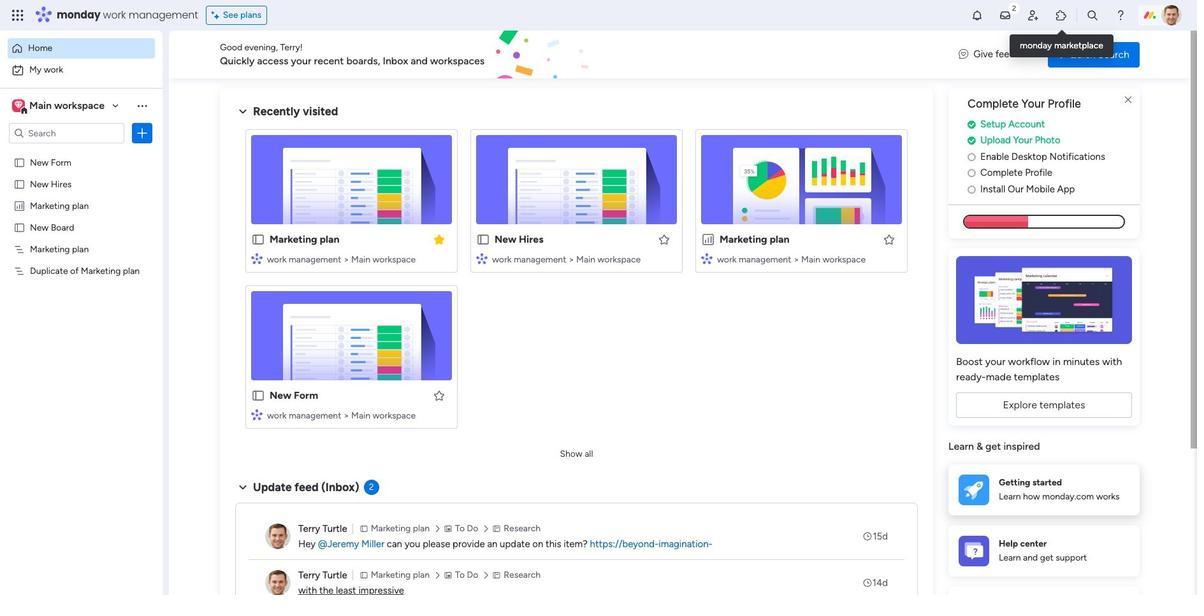 Task type: describe. For each thing, give the bounding box(es) containing it.
see plans image
[[212, 8, 223, 22]]

dapulse x slim image
[[1121, 92, 1136, 108]]

update feed image
[[999, 9, 1012, 22]]

workspace image
[[12, 99, 25, 113]]

remove from favorites image
[[433, 233, 446, 246]]

v2 bolt switch image
[[1059, 48, 1066, 62]]

check circle image
[[968, 136, 976, 146]]

search everything image
[[1087, 9, 1099, 22]]

getting started element
[[949, 465, 1140, 516]]

public board image
[[13, 156, 26, 168]]

invite members image
[[1027, 9, 1040, 22]]

2 terry turtle image from the top
[[265, 571, 291, 596]]

public dashboard image
[[701, 233, 715, 247]]

1 vertical spatial option
[[8, 60, 155, 80]]

monday marketplace image
[[1055, 9, 1068, 22]]

options image
[[136, 127, 149, 140]]

close update feed (inbox) image
[[235, 480, 251, 495]]

0 vertical spatial option
[[8, 38, 155, 59]]

1 add to favorites image from the left
[[658, 233, 671, 246]]

1 terry turtle image from the top
[[265, 524, 291, 550]]



Task type: vqa. For each thing, say whether or not it's contained in the screenshot.
top Add to favorites icon
no



Task type: locate. For each thing, give the bounding box(es) containing it.
add to favorites image
[[433, 389, 446, 402]]

notifications image
[[971, 9, 984, 22]]

templates image image
[[960, 257, 1129, 345]]

quick search results list box
[[235, 119, 918, 444]]

public board image
[[13, 178, 26, 190], [13, 221, 26, 233], [251, 233, 265, 247], [476, 233, 490, 247], [251, 389, 265, 403]]

select product image
[[11, 9, 24, 22]]

terry turtle image
[[265, 524, 291, 550], [265, 571, 291, 596]]

1 vertical spatial circle o image
[[968, 185, 976, 194]]

public dashboard image
[[13, 200, 26, 212]]

list box
[[0, 149, 163, 454]]

2 element
[[364, 480, 379, 495]]

terry turtle image
[[1162, 5, 1182, 26]]

2 vertical spatial option
[[0, 151, 163, 153]]

close recently visited image
[[235, 104, 251, 119]]

0 horizontal spatial add to favorites image
[[658, 233, 671, 246]]

2 circle o image from the top
[[968, 185, 976, 194]]

help center element
[[949, 526, 1140, 577]]

1 circle o image from the top
[[968, 152, 976, 162]]

option
[[8, 38, 155, 59], [8, 60, 155, 80], [0, 151, 163, 153]]

1 horizontal spatial add to favorites image
[[883, 233, 896, 246]]

workspace image
[[14, 99, 23, 113]]

0 vertical spatial circle o image
[[968, 152, 976, 162]]

check circle image
[[968, 120, 976, 129]]

workspace options image
[[136, 99, 149, 112]]

Search in workspace field
[[27, 126, 106, 141]]

workspace selection element
[[12, 98, 106, 115]]

circle o image
[[968, 169, 976, 178]]

circle o image
[[968, 152, 976, 162], [968, 185, 976, 194]]

circle o image down circle o image
[[968, 185, 976, 194]]

v2 user feedback image
[[959, 47, 969, 62]]

2 image
[[1009, 1, 1020, 15]]

help image
[[1115, 9, 1127, 22]]

2 add to favorites image from the left
[[883, 233, 896, 246]]

circle o image down check circle image
[[968, 152, 976, 162]]

1 vertical spatial terry turtle image
[[265, 571, 291, 596]]

add to favorites image
[[658, 233, 671, 246], [883, 233, 896, 246]]

0 vertical spatial terry turtle image
[[265, 524, 291, 550]]



